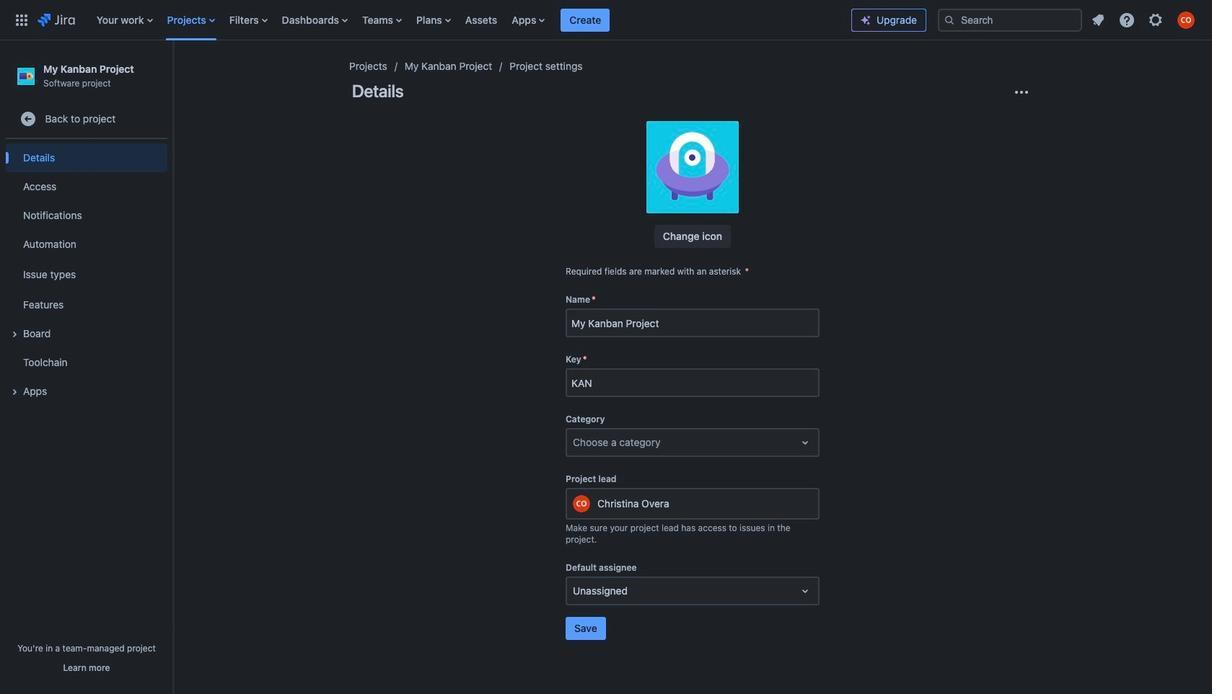 Task type: vqa. For each thing, say whether or not it's contained in the screenshot.
"Sidebar Navigation" image
yes



Task type: locate. For each thing, give the bounding box(es) containing it.
None field
[[567, 310, 818, 336], [567, 370, 818, 396], [567, 310, 818, 336], [567, 370, 818, 396]]

None text field
[[573, 436, 576, 450]]

primary element
[[9, 0, 851, 40]]

0 horizontal spatial list
[[89, 0, 851, 40]]

your profile and settings image
[[1178, 11, 1195, 29]]

banner
[[0, 0, 1212, 40]]

help image
[[1118, 11, 1136, 29]]

group
[[6, 139, 167, 411]]

open image
[[797, 583, 814, 600]]

project avatar image
[[647, 121, 739, 214]]

None text field
[[573, 585, 576, 599]]

expand image
[[6, 384, 23, 401]]

jira image
[[38, 11, 75, 29], [38, 11, 75, 29]]

list
[[89, 0, 851, 40], [1085, 7, 1204, 33]]

list item
[[561, 0, 610, 40]]

sidebar element
[[0, 40, 173, 695]]

1 horizontal spatial list
[[1085, 7, 1204, 33]]

None search field
[[938, 8, 1082, 31]]



Task type: describe. For each thing, give the bounding box(es) containing it.
more image
[[1013, 84, 1030, 101]]

search image
[[944, 14, 955, 26]]

open image
[[797, 434, 814, 452]]

Search field
[[938, 8, 1082, 31]]

settings image
[[1147, 11, 1165, 29]]

sidebar navigation image
[[157, 58, 189, 87]]

appswitcher icon image
[[13, 11, 30, 29]]

expand image
[[6, 326, 23, 344]]

group inside the sidebar element
[[6, 139, 167, 411]]

notifications image
[[1090, 11, 1107, 29]]



